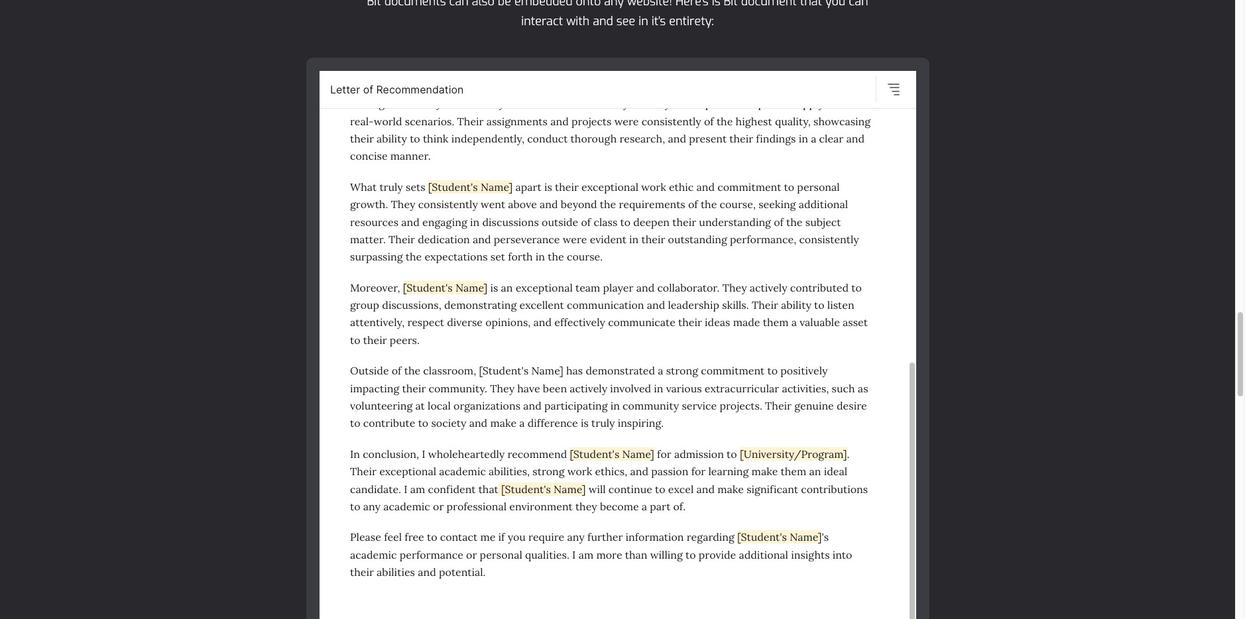 Task type: describe. For each thing, give the bounding box(es) containing it.
interact
[[522, 14, 563, 29]]

and
[[593, 14, 613, 29]]

you
[[826, 0, 846, 10]]

2 bit from the left
[[724, 0, 738, 10]]

in
[[639, 14, 648, 29]]

1 can from the left
[[449, 0, 469, 10]]

embedded
[[515, 0, 573, 10]]

website!
[[627, 0, 672, 10]]

bit documents can also be embedded onto any website! here's is bit document that you can interact with and see in it's entirety:
[[367, 0, 868, 29]]

is
[[712, 0, 721, 10]]

documents
[[384, 0, 446, 10]]

1 bit from the left
[[367, 0, 381, 10]]

2 can from the left
[[849, 0, 868, 10]]

any
[[604, 0, 624, 10]]

be
[[498, 0, 511, 10]]

onto
[[576, 0, 601, 10]]

that
[[800, 0, 822, 10]]

with
[[566, 14, 590, 29]]

also
[[472, 0, 495, 10]]

it's
[[652, 14, 666, 29]]



Task type: locate. For each thing, give the bounding box(es) containing it.
1 horizontal spatial can
[[849, 0, 868, 10]]

see
[[617, 14, 636, 29]]

document
[[741, 0, 797, 10]]

can left also
[[449, 0, 469, 10]]

0 horizontal spatial bit
[[367, 0, 381, 10]]

0 horizontal spatial can
[[449, 0, 469, 10]]

bit
[[367, 0, 381, 10], [724, 0, 738, 10]]

here's
[[676, 0, 709, 10]]

can right you
[[849, 0, 868, 10]]

can
[[449, 0, 469, 10], [849, 0, 868, 10]]

bit left documents
[[367, 0, 381, 10]]

bit right is
[[724, 0, 738, 10]]

1 horizontal spatial bit
[[724, 0, 738, 10]]

entirety:
[[669, 14, 714, 29]]



Task type: vqa. For each thing, say whether or not it's contained in the screenshot.
Bit
yes



